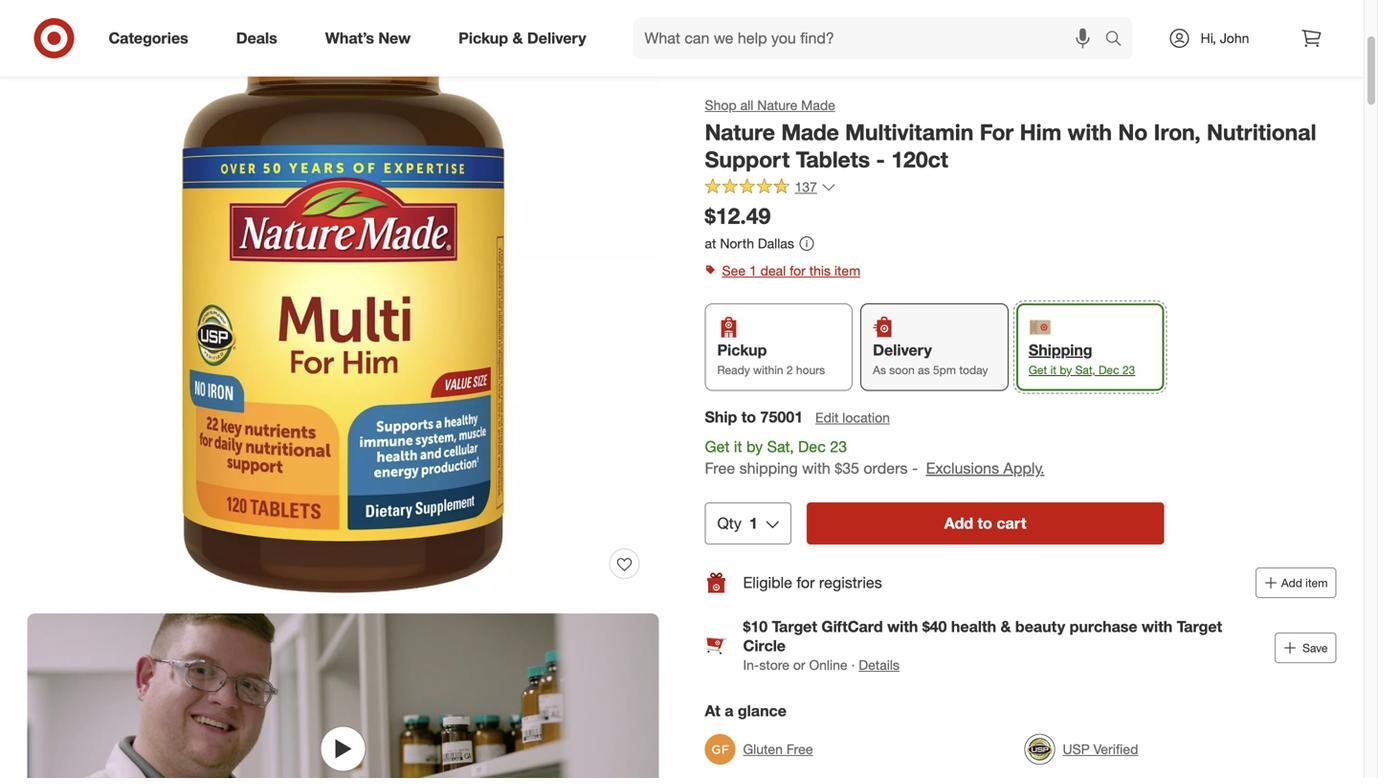 Task type: locate. For each thing, give the bounding box(es) containing it.
eligible for registries
[[744, 574, 883, 592]]

0 vertical spatial delivery
[[527, 29, 587, 47]]

health
[[952, 618, 997, 636]]

0 horizontal spatial -
[[877, 146, 886, 173]]

0 vertical spatial by
[[1060, 363, 1073, 377]]

2 1 from the top
[[750, 514, 758, 533]]

0 horizontal spatial get
[[705, 437, 730, 456]]

nutritional
[[1207, 119, 1317, 146]]

made
[[802, 97, 836, 113], [782, 119, 840, 146]]

nature
[[758, 97, 798, 113], [705, 119, 776, 146]]

dec
[[1099, 363, 1120, 377], [799, 437, 826, 456]]

pickup & delivery link
[[443, 17, 610, 59]]

1 vertical spatial 1
[[750, 514, 758, 533]]

ship to 75001
[[705, 408, 803, 426]]

& inside $10 target giftcard with $40 health & beauty purchase with target circle in-store or online ∙ details
[[1001, 618, 1012, 636]]

1 vertical spatial -
[[912, 459, 918, 478]]

by
[[1060, 363, 1073, 377], [747, 437, 763, 456]]

ship
[[705, 408, 738, 426]]

1 vertical spatial &
[[1001, 618, 1012, 636]]

0 vertical spatial item
[[835, 263, 861, 279]]

target
[[772, 618, 818, 636], [1177, 618, 1223, 636]]

0 vertical spatial get
[[1029, 363, 1048, 377]]

0 horizontal spatial by
[[747, 437, 763, 456]]

by down shipping
[[1060, 363, 1073, 377]]

0 horizontal spatial to
[[742, 408, 757, 426]]

today
[[960, 363, 989, 377]]

nature down all
[[705, 119, 776, 146]]

with
[[1068, 119, 1113, 146], [803, 459, 831, 478], [888, 618, 919, 636], [1142, 618, 1173, 636]]

1 vertical spatial add
[[1282, 576, 1303, 590]]

0 horizontal spatial dec
[[799, 437, 826, 456]]

$10
[[744, 618, 768, 636]]

pickup
[[459, 29, 508, 47], [718, 341, 767, 360]]

at
[[705, 702, 721, 721]]

0 horizontal spatial sat,
[[768, 437, 794, 456]]

0 vertical spatial it
[[1051, 363, 1057, 377]]

0 horizontal spatial item
[[835, 263, 861, 279]]

0 horizontal spatial delivery
[[527, 29, 587, 47]]

23 inside get it by sat, dec 23 free shipping with $35 orders - exclusions apply.
[[830, 437, 847, 456]]

free right the gluten
[[787, 741, 813, 758]]

add left cart
[[945, 514, 974, 533]]

0 horizontal spatial &
[[513, 29, 523, 47]]

0 vertical spatial 23
[[1123, 363, 1136, 377]]

sat, inside shipping get it by sat, dec 23
[[1076, 363, 1096, 377]]

free
[[705, 459, 736, 478], [787, 741, 813, 758]]

-
[[877, 146, 886, 173], [912, 459, 918, 478]]

to
[[742, 408, 757, 426], [978, 514, 993, 533]]

0 vertical spatial sat,
[[1076, 363, 1096, 377]]

1 horizontal spatial &
[[1001, 618, 1012, 636]]

pickup & delivery
[[459, 29, 587, 47]]

1 vertical spatial by
[[747, 437, 763, 456]]

get it by sat, dec 23 free shipping with $35 orders - exclusions apply.
[[705, 437, 1045, 478]]

deals
[[236, 29, 277, 47]]

no
[[1119, 119, 1148, 146]]

add to cart button
[[807, 503, 1165, 545]]

1 horizontal spatial get
[[1029, 363, 1048, 377]]

deals link
[[220, 17, 301, 59]]

usp verified
[[1063, 741, 1139, 758]]

add item button
[[1256, 568, 1337, 598]]

1 right qty
[[750, 514, 758, 533]]

1 horizontal spatial it
[[1051, 363, 1057, 377]]

save
[[1303, 641, 1329, 655]]

1 horizontal spatial pickup
[[718, 341, 767, 360]]

what's new link
[[309, 17, 435, 59]]

north
[[720, 235, 755, 252]]

0 vertical spatial 1
[[750, 263, 757, 279]]

pickup right new
[[459, 29, 508, 47]]

pickup up ready
[[718, 341, 767, 360]]

to left cart
[[978, 514, 993, 533]]

1 vertical spatial get
[[705, 437, 730, 456]]

get
[[1029, 363, 1048, 377], [705, 437, 730, 456]]

0 vertical spatial to
[[742, 408, 757, 426]]

nature right all
[[758, 97, 798, 113]]

1 horizontal spatial 23
[[1123, 363, 1136, 377]]

it down shipping
[[1051, 363, 1057, 377]]

1
[[750, 263, 757, 279], [750, 514, 758, 533]]

for
[[980, 119, 1014, 146]]

1 horizontal spatial by
[[1060, 363, 1073, 377]]

1 vertical spatial 23
[[830, 437, 847, 456]]

add to cart
[[945, 514, 1027, 533]]

1 horizontal spatial delivery
[[873, 341, 932, 360]]

free inside get it by sat, dec 23 free shipping with $35 orders - exclusions apply.
[[705, 459, 736, 478]]

- left 120ct
[[877, 146, 886, 173]]

by up the shipping
[[747, 437, 763, 456]]

&
[[513, 29, 523, 47], [1001, 618, 1012, 636]]

0 vertical spatial pickup
[[459, 29, 508, 47]]

pickup inside 'pickup ready within 2 hours'
[[718, 341, 767, 360]]

add for add item
[[1282, 576, 1303, 590]]

free inside gluten free 'button'
[[787, 741, 813, 758]]

item
[[835, 263, 861, 279], [1306, 576, 1329, 590]]

0 horizontal spatial 23
[[830, 437, 847, 456]]

0 vertical spatial dec
[[1099, 363, 1120, 377]]

it
[[1051, 363, 1057, 377], [734, 437, 743, 456]]

soon
[[890, 363, 915, 377]]

0 horizontal spatial pickup
[[459, 29, 508, 47]]

1 horizontal spatial dec
[[1099, 363, 1120, 377]]

add
[[945, 514, 974, 533], [1282, 576, 1303, 590]]

1 vertical spatial sat,
[[768, 437, 794, 456]]

see
[[722, 263, 746, 279]]

at a glance
[[705, 702, 787, 721]]

1 horizontal spatial target
[[1177, 618, 1223, 636]]

see 1 deal for this item
[[722, 263, 861, 279]]

0 vertical spatial add
[[945, 514, 974, 533]]

1 vertical spatial to
[[978, 514, 993, 533]]

add up save button
[[1282, 576, 1303, 590]]

circle
[[744, 637, 786, 655]]

1 vertical spatial for
[[797, 574, 815, 592]]

1 horizontal spatial add
[[1282, 576, 1303, 590]]

to right ship
[[742, 408, 757, 426]]

nature made multivitamin for him with no iron, nutritional support tablets - 120ct, 1 of 9 image
[[27, 0, 659, 598]]

0 horizontal spatial add
[[945, 514, 974, 533]]

delivery
[[527, 29, 587, 47], [873, 341, 932, 360]]

0 vertical spatial for
[[790, 263, 806, 279]]

1 1 from the top
[[750, 263, 757, 279]]

item right this
[[835, 263, 861, 279]]

shipping get it by sat, dec 23
[[1029, 341, 1136, 377]]

pickup for ready
[[718, 341, 767, 360]]

add for add to cart
[[945, 514, 974, 533]]

edit location button
[[815, 407, 891, 428]]

1 vertical spatial delivery
[[873, 341, 932, 360]]

1 horizontal spatial sat,
[[1076, 363, 1096, 377]]

$12.49
[[705, 203, 771, 229]]

1 target from the left
[[772, 618, 818, 636]]

- inside shop all nature made nature made multivitamin for him with no iron, nutritional support tablets - 120ct
[[877, 146, 886, 173]]

glance
[[738, 702, 787, 721]]

1 vertical spatial pickup
[[718, 341, 767, 360]]

item inside button
[[1306, 576, 1329, 590]]

0 horizontal spatial target
[[772, 618, 818, 636]]

0 horizontal spatial it
[[734, 437, 743, 456]]

nature made multivitamin for him with no iron, nutritional support tablets - 120ct, 2 of 9, play video image
[[27, 614, 659, 778]]

137 link
[[705, 178, 837, 200]]

- right orders
[[912, 459, 918, 478]]

0 horizontal spatial free
[[705, 459, 736, 478]]

1 vertical spatial free
[[787, 741, 813, 758]]

1 right the see
[[750, 263, 757, 279]]

120ct
[[892, 146, 949, 173]]

to inside button
[[978, 514, 993, 533]]

1 horizontal spatial -
[[912, 459, 918, 478]]

$10 target giftcard with $40 health & beauty purchase with target circle in-store or online ∙ details
[[744, 618, 1223, 674]]

0 vertical spatial -
[[877, 146, 886, 173]]

categories link
[[92, 17, 212, 59]]

23
[[1123, 363, 1136, 377], [830, 437, 847, 456]]

1 horizontal spatial item
[[1306, 576, 1329, 590]]

it down ship to 75001
[[734, 437, 743, 456]]

to for add
[[978, 514, 993, 533]]

sat, down shipping
[[1076, 363, 1096, 377]]

edit
[[816, 409, 839, 426]]

1 horizontal spatial to
[[978, 514, 993, 533]]

save button
[[1276, 633, 1337, 664]]

with left no
[[1068, 119, 1113, 146]]

for right the "eligible"
[[797, 574, 815, 592]]

delivery inside delivery as soon as 5pm today
[[873, 341, 932, 360]]

0 vertical spatial &
[[513, 29, 523, 47]]

dallas
[[758, 235, 795, 252]]

store
[[760, 657, 790, 674]]

get down ship
[[705, 437, 730, 456]]

by inside shipping get it by sat, dec 23
[[1060, 363, 1073, 377]]

1 vertical spatial it
[[734, 437, 743, 456]]

usp verified button
[[1025, 729, 1139, 771]]

1 vertical spatial item
[[1306, 576, 1329, 590]]

iron,
[[1154, 119, 1201, 146]]

with left $35
[[803, 459, 831, 478]]

see 1 deal for this item link
[[705, 258, 1337, 285]]

for left this
[[790, 263, 806, 279]]

with left $40 at bottom
[[888, 618, 919, 636]]

details
[[859, 657, 900, 674]]

get down shipping
[[1029, 363, 1048, 377]]

1 vertical spatial dec
[[799, 437, 826, 456]]

item up save
[[1306, 576, 1329, 590]]

get inside get it by sat, dec 23 free shipping with $35 orders - exclusions apply.
[[705, 437, 730, 456]]

free left the shipping
[[705, 459, 736, 478]]

registries
[[820, 574, 883, 592]]

sat, up the shipping
[[768, 437, 794, 456]]

0 vertical spatial free
[[705, 459, 736, 478]]

1 horizontal spatial free
[[787, 741, 813, 758]]



Task type: describe. For each thing, give the bounding box(es) containing it.
shop
[[705, 97, 737, 113]]

deal
[[761, 263, 786, 279]]

pickup for &
[[459, 29, 508, 47]]

purchase
[[1070, 618, 1138, 636]]

1 for see
[[750, 263, 757, 279]]

orders
[[864, 459, 908, 478]]

to for ship
[[742, 408, 757, 426]]

categories
[[109, 29, 188, 47]]

$40
[[923, 618, 947, 636]]

0 vertical spatial made
[[802, 97, 836, 113]]

1 vertical spatial made
[[782, 119, 840, 146]]

∙
[[852, 657, 855, 674]]

gluten free
[[744, 741, 813, 758]]

new
[[379, 29, 411, 47]]

hours
[[797, 363, 826, 377]]

add item
[[1282, 576, 1329, 590]]

multivitamin
[[846, 119, 974, 146]]

giftcard
[[822, 618, 883, 636]]

usp
[[1063, 741, 1090, 758]]

what's new
[[325, 29, 411, 47]]

as
[[918, 363, 930, 377]]

it inside get it by sat, dec 23 free shipping with $35 orders - exclusions apply.
[[734, 437, 743, 456]]

with right purchase
[[1142, 618, 1173, 636]]

verified
[[1094, 741, 1139, 758]]

1 vertical spatial nature
[[705, 119, 776, 146]]

cart
[[997, 514, 1027, 533]]

edit location
[[816, 409, 890, 426]]

apply.
[[1004, 459, 1045, 478]]

shipping
[[740, 459, 798, 478]]

delivery as soon as 5pm today
[[873, 341, 989, 377]]

delivery inside pickup & delivery link
[[527, 29, 587, 47]]

sat, inside get it by sat, dec 23 free shipping with $35 orders - exclusions apply.
[[768, 437, 794, 456]]

1 for qty
[[750, 514, 758, 533]]

hi,
[[1201, 30, 1217, 46]]

details button
[[859, 656, 900, 675]]

hi, john
[[1201, 30, 1250, 46]]

137
[[795, 179, 818, 195]]

23 inside shipping get it by sat, dec 23
[[1123, 363, 1136, 377]]

shipping
[[1029, 341, 1093, 360]]

5pm
[[934, 363, 957, 377]]

within
[[754, 363, 784, 377]]

qty 1
[[718, 514, 758, 533]]

2 target from the left
[[1177, 618, 1223, 636]]

search
[[1097, 31, 1143, 49]]

by inside get it by sat, dec 23 free shipping with $35 orders - exclusions apply.
[[747, 437, 763, 456]]

shop all nature made nature made multivitamin for him with no iron, nutritional support tablets - 120ct
[[705, 97, 1317, 173]]

this
[[810, 263, 831, 279]]

get inside shipping get it by sat, dec 23
[[1029, 363, 1048, 377]]

online
[[810, 657, 848, 674]]

2
[[787, 363, 793, 377]]

search button
[[1097, 17, 1143, 63]]

What can we help you find? suggestions appear below search field
[[633, 17, 1110, 59]]

ready
[[718, 363, 750, 377]]

$35
[[835, 459, 860, 478]]

gluten
[[744, 741, 783, 758]]

beauty
[[1016, 618, 1066, 636]]

support
[[705, 146, 790, 173]]

gluten free button
[[705, 729, 813, 771]]

exclusions
[[927, 459, 1000, 478]]

eligible
[[744, 574, 793, 592]]

it inside shipping get it by sat, dec 23
[[1051, 363, 1057, 377]]

him
[[1020, 119, 1062, 146]]

- inside get it by sat, dec 23 free shipping with $35 orders - exclusions apply.
[[912, 459, 918, 478]]

with inside shop all nature made nature made multivitamin for him with no iron, nutritional support tablets - 120ct
[[1068, 119, 1113, 146]]

at north dallas
[[705, 235, 795, 252]]

in-
[[744, 657, 760, 674]]

all
[[741, 97, 754, 113]]

exclusions apply. button
[[927, 458, 1045, 480]]

at
[[705, 235, 717, 252]]

what's
[[325, 29, 374, 47]]

as
[[873, 363, 887, 377]]

pickup ready within 2 hours
[[718, 341, 826, 377]]

dec inside shipping get it by sat, dec 23
[[1099, 363, 1120, 377]]

75001
[[761, 408, 803, 426]]

or
[[794, 657, 806, 674]]

with inside get it by sat, dec 23 free shipping with $35 orders - exclusions apply.
[[803, 459, 831, 478]]

tablets
[[796, 146, 870, 173]]

john
[[1221, 30, 1250, 46]]

dec inside get it by sat, dec 23 free shipping with $35 orders - exclusions apply.
[[799, 437, 826, 456]]

location
[[843, 409, 890, 426]]

qty
[[718, 514, 742, 533]]

0 vertical spatial nature
[[758, 97, 798, 113]]

a
[[725, 702, 734, 721]]



Task type: vqa. For each thing, say whether or not it's contained in the screenshot.
Nature Made Multivitamin For Him with No Iron, Nutritional Support Tablets - 120ct, 1 of 9 image on the left
yes



